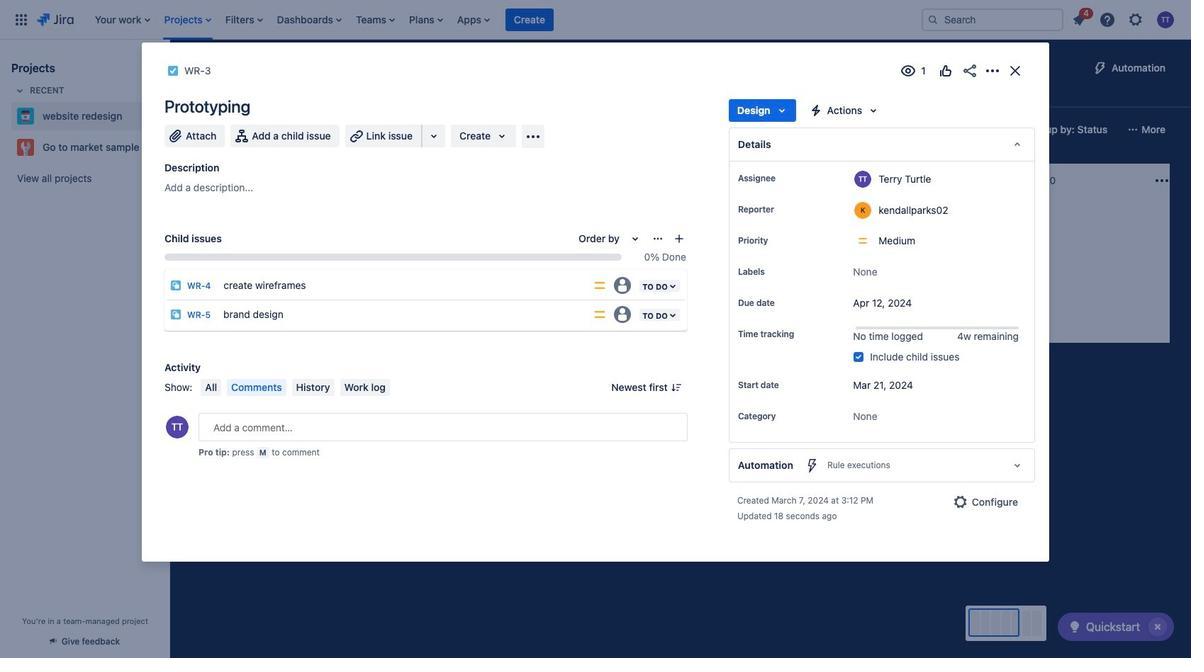 Task type: locate. For each thing, give the bounding box(es) containing it.
dismiss quickstart image
[[1147, 616, 1169, 639]]

close image
[[1007, 62, 1024, 79]]

assignee pin to top. only you can see pinned fields. image
[[779, 173, 790, 184]]

banner
[[0, 0, 1191, 40]]

search image
[[928, 14, 939, 25]]

1 horizontal spatial task image
[[200, 241, 211, 252]]

terry turtle image
[[949, 258, 966, 275]]

1 horizontal spatial task image
[[600, 278, 611, 289]]

list item
[[91, 0, 154, 39], [160, 0, 215, 39], [221, 0, 267, 39], [273, 0, 346, 39], [352, 0, 399, 39], [405, 0, 447, 39], [453, 0, 494, 39], [506, 0, 554, 39], [1067, 5, 1094, 31]]

None search field
[[922, 8, 1064, 31]]

labels pin to top. only you can see pinned fields. image
[[768, 267, 779, 278]]

add people image
[[365, 121, 382, 138]]

Add a comment… field
[[199, 413, 688, 442]]

dialog
[[142, 43, 1050, 563]]

tab list
[[179, 82, 947, 108]]

task image right high image
[[400, 241, 411, 252]]

list
[[88, 0, 911, 39], [1067, 5, 1183, 32]]

copy link to issue image
[[208, 65, 219, 76]]

task image
[[167, 65, 179, 77], [200, 241, 211, 252]]

0 vertical spatial task image
[[400, 241, 411, 252]]

issue type: sub-task image
[[170, 309, 182, 321]]

Search board text field
[[189, 120, 296, 140]]

Search field
[[922, 8, 1064, 31]]

add app image
[[525, 128, 542, 145]]

issue type: sub-task image
[[170, 280, 182, 291]]

collapse recent projects image
[[11, 82, 28, 99]]

issue actions image
[[652, 233, 664, 245]]

details element
[[729, 128, 1035, 162]]

reporter pin to top. only you can see pinned fields. image
[[777, 204, 789, 216]]

high image
[[353, 241, 365, 252]]

vote options: no one has voted for this issue yet. image
[[938, 62, 955, 79]]

list item inside 'list'
[[1067, 5, 1094, 31]]

jira image
[[37, 11, 74, 28], [37, 11, 74, 28]]

1 vertical spatial task image
[[600, 278, 611, 289]]

menu bar
[[198, 379, 393, 396]]

0 horizontal spatial list
[[88, 0, 911, 39]]

0 horizontal spatial task image
[[167, 65, 179, 77]]

task image down due date: 20 march 2024 image at the top
[[600, 278, 611, 289]]

task image for medium icon
[[600, 278, 611, 289]]

0 horizontal spatial task image
[[400, 241, 411, 252]]

tab
[[249, 82, 282, 108]]

task image
[[400, 241, 411, 252], [600, 278, 611, 289]]



Task type: describe. For each thing, give the bounding box(es) containing it.
0 vertical spatial task image
[[167, 65, 179, 77]]

medium image
[[753, 278, 765, 289]]

automation element
[[729, 449, 1035, 483]]

actions image
[[984, 62, 1001, 79]]

due date: 20 march 2024 image
[[603, 260, 614, 271]]

due date: 20 march 2024 image
[[603, 260, 614, 271]]

due date pin to top. only you can see pinned fields. image
[[778, 298, 789, 309]]

create child image
[[674, 233, 685, 245]]

task image for medium image
[[400, 241, 411, 252]]

show subtasks image
[[835, 284, 852, 301]]

priority: medium image
[[593, 308, 607, 322]]

check image
[[1067, 619, 1084, 636]]

1 horizontal spatial list
[[1067, 5, 1183, 32]]

medium image
[[553, 241, 565, 252]]

automation image
[[1092, 60, 1109, 77]]

1 vertical spatial task image
[[200, 241, 211, 252]]

priority: medium image
[[593, 279, 607, 293]]

more information about terry turtle image
[[855, 171, 872, 188]]

more information about kendallparks02 image
[[855, 202, 872, 219]]

primary element
[[9, 0, 911, 39]]

link web pages and more image
[[426, 128, 443, 145]]



Task type: vqa. For each thing, say whether or not it's contained in the screenshot.
Show subtasks icon on the top right
yes



